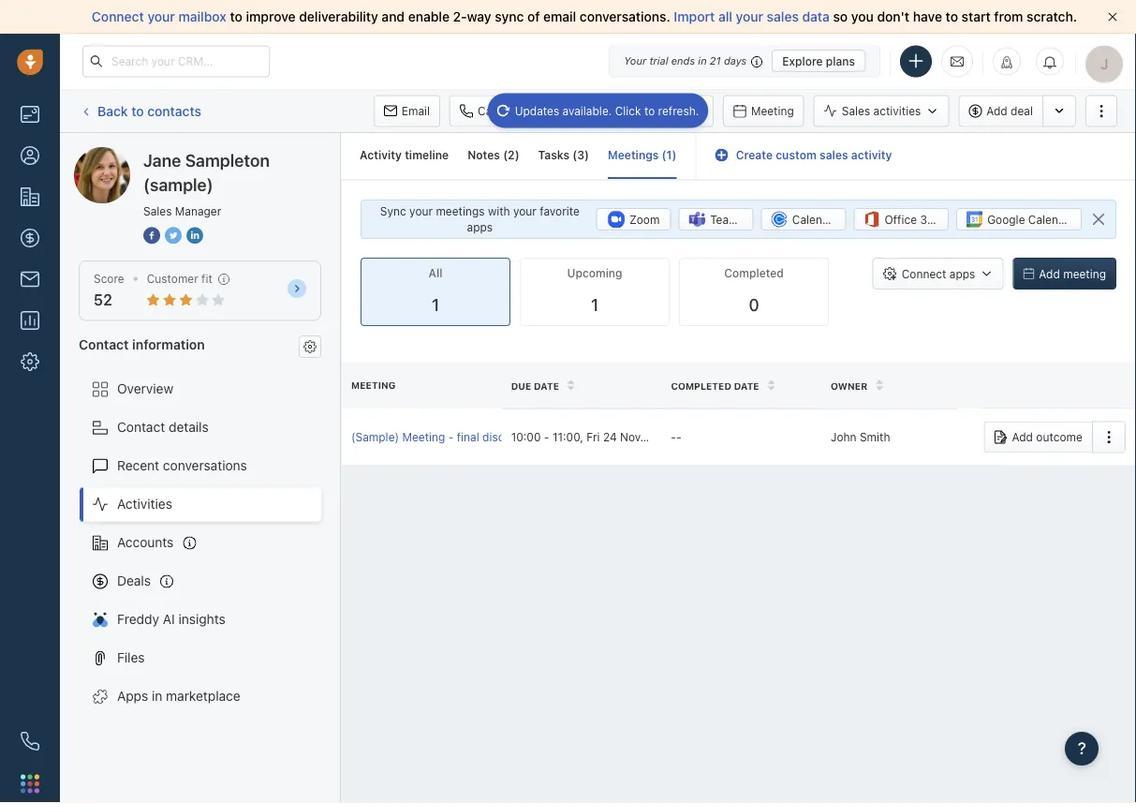 Task type: describe. For each thing, give the bounding box(es) containing it.
ai
[[163, 612, 175, 627]]

owner
[[831, 380, 868, 391]]

email image
[[951, 54, 964, 69]]

to right click
[[645, 104, 655, 117]]

meetings ( 1 )
[[608, 149, 677, 162]]

data
[[803, 9, 830, 24]]

tasks ( 3 )
[[539, 149, 590, 162]]

days
[[724, 55, 747, 67]]

john smith
[[831, 431, 891, 444]]

enable
[[408, 9, 450, 24]]

way
[[467, 9, 492, 24]]

close image
[[1109, 12, 1118, 22]]

office
[[885, 213, 918, 226]]

contact information
[[79, 336, 205, 352]]

explore plans link
[[772, 50, 866, 72]]

your right "with"
[[514, 205, 537, 218]]

your left mailbox
[[148, 9, 175, 24]]

create custom sales activity
[[736, 149, 893, 162]]

your
[[624, 55, 647, 67]]

connect your mailbox link
[[92, 9, 230, 24]]

Search your CRM... text field
[[82, 45, 270, 77]]

(sample) meeting - final discussion about the deal link
[[351, 429, 618, 445]]

sync your meetings with your favorite apps
[[380, 205, 580, 234]]

sales manager
[[143, 204, 221, 217]]

office 365 button
[[854, 208, 949, 231]]

freddy
[[117, 612, 159, 627]]

0
[[749, 295, 760, 315]]

phone element
[[11, 723, 49, 760]]

all
[[429, 267, 443, 280]]

zoom
[[630, 213, 660, 226]]

11:00,
[[553, 431, 584, 444]]

meeting button
[[723, 95, 805, 127]]

customer fit
[[147, 272, 213, 285]]

available.
[[563, 104, 612, 117]]

final
[[457, 431, 480, 444]]

from
[[995, 9, 1024, 24]]

custom
[[776, 149, 817, 162]]

import all your sales data link
[[674, 9, 834, 24]]

plans
[[827, 54, 856, 67]]

timeline
[[405, 149, 449, 162]]

your trial ends in 21 days
[[624, 55, 747, 67]]

due
[[511, 380, 532, 391]]

1 for upcoming
[[591, 295, 599, 315]]

add deal button
[[959, 95, 1043, 127]]

sales for sales manager
[[143, 204, 172, 217]]

deals
[[117, 573, 151, 589]]

calendly button
[[762, 208, 847, 231]]

trial
[[650, 55, 669, 67]]

--
[[991, 431, 1002, 444]]

nov,
[[621, 431, 644, 444]]

updates
[[515, 104, 560, 117]]

contact for contact information
[[79, 336, 129, 352]]

10:00 - 11:00, fri 24 nov, 2023 --
[[511, 431, 682, 444]]

0 horizontal spatial in
[[152, 688, 162, 704]]

3
[[578, 149, 585, 162]]

sms
[[577, 105, 601, 118]]

and
[[382, 9, 405, 24]]

mailbox
[[179, 9, 227, 24]]

contacts
[[147, 103, 202, 118]]

calendly
[[793, 213, 839, 226]]

sms button
[[549, 95, 610, 127]]

email
[[544, 9, 577, 24]]

email button
[[374, 95, 441, 127]]

meeting
[[1064, 267, 1107, 280]]

overview
[[117, 381, 174, 397]]

explore plans
[[783, 54, 856, 67]]

connect for connect your mailbox to improve deliverability and enable 2-way sync of email conversations. import all your sales data so you don't have to start from scratch.
[[92, 9, 144, 24]]

jane sampleton (sample) up manager
[[143, 150, 270, 194]]

add for add meeting
[[1040, 267, 1061, 280]]

click
[[615, 104, 642, 117]]

apps in marketplace
[[117, 688, 241, 704]]

jane inside jane sampleton (sample)
[[143, 150, 181, 170]]

outcome
[[1037, 431, 1083, 444]]

connect your mailbox to improve deliverability and enable 2-way sync of email conversations. import all your sales data so you don't have to start from scratch.
[[92, 9, 1078, 24]]

contact for contact details
[[117, 419, 165, 435]]

back
[[97, 103, 128, 118]]

all
[[719, 9, 733, 24]]

updates available. click to refresh. link
[[488, 93, 709, 128]]

4 - from the left
[[677, 431, 682, 444]]

tasks
[[539, 149, 570, 162]]

improve
[[246, 9, 296, 24]]

john
[[831, 431, 857, 444]]

marketplace
[[166, 688, 241, 704]]

add meeting
[[1040, 267, 1107, 280]]

completed date
[[671, 380, 760, 391]]

files
[[117, 650, 145, 666]]

2 - from the left
[[544, 431, 550, 444]]

meeting inside button
[[752, 105, 795, 118]]

conversations.
[[580, 9, 671, 24]]

your right sync
[[410, 205, 433, 218]]

connect for connect apps
[[902, 267, 947, 280]]

updates available. click to refresh.
[[515, 104, 700, 117]]

365
[[921, 213, 942, 226]]

24
[[604, 431, 617, 444]]

apps inside sync your meetings with your favorite apps
[[467, 221, 493, 234]]



Task type: locate. For each thing, give the bounding box(es) containing it.
manager
[[175, 204, 221, 217]]

- inside (sample) meeting - final discussion about the deal link
[[449, 431, 454, 444]]

meetings
[[608, 149, 659, 162]]

date for completed date
[[734, 380, 760, 391]]

meeting up the 'create'
[[752, 105, 795, 118]]

1 date from the left
[[534, 380, 560, 391]]

date for due date
[[534, 380, 560, 391]]

) for meetings ( 1 )
[[672, 149, 677, 162]]

office 365
[[885, 213, 942, 226]]

1 vertical spatial sales
[[143, 204, 172, 217]]

twitter circled image
[[165, 225, 182, 245]]

add for add outcome
[[1013, 431, 1034, 444]]

0 horizontal spatial date
[[534, 380, 560, 391]]

back to contacts
[[97, 103, 202, 118]]

jane down contacts on the top of the page
[[143, 150, 181, 170]]

6 - from the left
[[997, 431, 1002, 444]]

meeting
[[752, 105, 795, 118], [351, 380, 396, 391], [403, 431, 445, 444]]

0 horizontal spatial sales
[[143, 204, 172, 217]]

date down 0
[[734, 380, 760, 391]]

your right 'all'
[[736, 9, 764, 24]]

3 ( from the left
[[662, 149, 667, 162]]

completed for completed date
[[671, 380, 732, 391]]

calendar
[[1029, 213, 1076, 226]]

1 for all
[[432, 295, 440, 315]]

connect down "365"
[[902, 267, 947, 280]]

meeting left final
[[403, 431, 445, 444]]

call link
[[450, 95, 507, 127]]

apps down "google calendar" button
[[950, 267, 976, 280]]

conversations
[[163, 458, 247, 473]]

2 horizontal spatial 1
[[667, 149, 672, 162]]

1 horizontal spatial sales
[[842, 104, 871, 118]]

1 down all
[[432, 295, 440, 315]]

teams button
[[679, 208, 754, 231]]

2 horizontal spatial (
[[662, 149, 667, 162]]

connect apps
[[902, 267, 976, 280]]

sync
[[380, 205, 407, 218]]

completed up 0
[[725, 267, 784, 280]]

( right notes
[[503, 149, 508, 162]]

score
[[94, 272, 124, 285]]

(sample) up sales manager
[[143, 174, 213, 194]]

0 vertical spatial contact
[[79, 336, 129, 352]]

notes ( 2 )
[[468, 149, 520, 162]]

2
[[508, 149, 515, 162]]

1 horizontal spatial jane
[[143, 150, 181, 170]]

smith
[[860, 431, 891, 444]]

deal
[[1011, 104, 1034, 118], [596, 431, 618, 444]]

1 horizontal spatial meeting
[[403, 431, 445, 444]]

with
[[488, 205, 510, 218]]

1 ) from the left
[[515, 149, 520, 162]]

connect
[[92, 9, 144, 24], [902, 267, 947, 280]]

2 vertical spatial add
[[1013, 431, 1034, 444]]

0 horizontal spatial apps
[[467, 221, 493, 234]]

the
[[576, 431, 593, 444]]

1 horizontal spatial (
[[573, 149, 578, 162]]

2 horizontal spatial )
[[672, 149, 677, 162]]

google calendar button
[[957, 208, 1083, 231]]

0 vertical spatial completed
[[725, 267, 784, 280]]

1 vertical spatial meeting
[[351, 380, 396, 391]]

1 vertical spatial (sample)
[[143, 174, 213, 194]]

sales left activities
[[842, 104, 871, 118]]

) right notes
[[515, 149, 520, 162]]

0 vertical spatial apps
[[467, 221, 493, 234]]

accounts
[[117, 535, 174, 550]]

0 horizontal spatial (
[[503, 149, 508, 162]]

) for notes ( 2 )
[[515, 149, 520, 162]]

1 vertical spatial sales
[[820, 149, 849, 162]]

sales left activity on the right top of the page
[[820, 149, 849, 162]]

( for 2
[[503, 149, 508, 162]]

details
[[169, 419, 209, 435]]

1 horizontal spatial connect
[[902, 267, 947, 280]]

teams
[[711, 213, 745, 226]]

1 horizontal spatial add
[[1013, 431, 1034, 444]]

0 horizontal spatial connect
[[92, 9, 144, 24]]

52 button
[[94, 291, 112, 309]]

in left 21
[[699, 55, 707, 67]]

date
[[534, 380, 560, 391], [734, 380, 760, 391]]

to right "back" at the top
[[131, 103, 144, 118]]

1 vertical spatial contact
[[117, 419, 165, 435]]

2 ( from the left
[[573, 149, 578, 162]]

task button
[[651, 95, 714, 127]]

about
[[542, 431, 572, 444]]

1 down upcoming
[[591, 295, 599, 315]]

freddy ai insights
[[117, 612, 226, 627]]

1 vertical spatial deal
[[596, 431, 618, 444]]

your
[[148, 9, 175, 24], [736, 9, 764, 24], [410, 205, 433, 218], [514, 205, 537, 218]]

apps
[[467, 221, 493, 234], [950, 267, 976, 280]]

discussion
[[483, 431, 539, 444]]

apps down "with"
[[467, 221, 493, 234]]

) right tasks
[[585, 149, 590, 162]]

0 vertical spatial sales
[[767, 9, 799, 24]]

deal inside button
[[1011, 104, 1034, 118]]

connect up search your crm... text field
[[92, 9, 144, 24]]

sales for sales activities
[[842, 104, 871, 118]]

sales up "facebook circled" icon
[[143, 204, 172, 217]]

sales
[[767, 9, 799, 24], [820, 149, 849, 162]]

)
[[515, 149, 520, 162], [585, 149, 590, 162], [672, 149, 677, 162]]

to
[[230, 9, 243, 24], [946, 9, 959, 24], [131, 103, 144, 118], [645, 104, 655, 117]]

sales left "data"
[[767, 9, 799, 24]]

in right apps at the left of the page
[[152, 688, 162, 704]]

( for 1
[[662, 149, 667, 162]]

jane sampleton (sample) down contacts on the top of the page
[[112, 147, 265, 162]]

2 vertical spatial meeting
[[403, 431, 445, 444]]

2 ) from the left
[[585, 149, 590, 162]]

google calendar
[[988, 213, 1076, 226]]

linkedin circled image
[[187, 225, 203, 245]]

2 date from the left
[[734, 380, 760, 391]]

0 vertical spatial in
[[699, 55, 707, 67]]

activities
[[117, 496, 172, 512]]

1 horizontal spatial in
[[699, 55, 707, 67]]

jane down "back" at the top
[[112, 147, 140, 162]]

refresh.
[[659, 104, 700, 117]]

1 vertical spatial connect
[[902, 267, 947, 280]]

1 horizontal spatial date
[[734, 380, 760, 391]]

freshworks switcher image
[[21, 774, 39, 793]]

have
[[914, 9, 943, 24]]

0 vertical spatial connect
[[92, 9, 144, 24]]

1 - from the left
[[449, 431, 454, 444]]

0 vertical spatial sales
[[842, 104, 871, 118]]

mng settings image
[[304, 340, 317, 353]]

email
[[402, 105, 430, 118]]

ends
[[672, 55, 696, 67]]

of
[[528, 9, 540, 24]]

to right mailbox
[[230, 9, 243, 24]]

2023
[[647, 431, 675, 444]]

facebook circled image
[[143, 225, 160, 245]]

activity timeline
[[360, 149, 449, 162]]

1 horizontal spatial )
[[585, 149, 590, 162]]

1 right meetings
[[667, 149, 672, 162]]

connect apps button
[[873, 258, 1004, 290], [873, 258, 1004, 290]]

(sample)
[[351, 431, 399, 444]]

phone image
[[21, 732, 39, 751]]

deliverability
[[299, 9, 378, 24]]

scratch.
[[1027, 9, 1078, 24]]

( right meetings
[[662, 149, 667, 162]]

0 horizontal spatial jane
[[112, 147, 140, 162]]

favorite
[[540, 205, 580, 218]]

so
[[834, 9, 848, 24]]

start
[[962, 9, 991, 24]]

0 horizontal spatial 1
[[432, 295, 440, 315]]

add outcome button
[[985, 421, 1093, 453]]

explore
[[783, 54, 823, 67]]

sampleton down contacts on the top of the page
[[144, 147, 209, 162]]

to left the start
[[946, 9, 959, 24]]

1 ( from the left
[[503, 149, 508, 162]]

meetings
[[436, 205, 485, 218]]

contact down 52 button
[[79, 336, 129, 352]]

completed up 2023
[[671, 380, 732, 391]]

jane sampleton (sample)
[[112, 147, 265, 162], [143, 150, 270, 194]]

2 horizontal spatial add
[[1040, 267, 1061, 280]]

call
[[478, 105, 498, 118]]

completed for completed
[[725, 267, 784, 280]]

fit
[[202, 272, 213, 285]]

) for tasks ( 3 )
[[585, 149, 590, 162]]

( right tasks
[[573, 149, 578, 162]]

1 vertical spatial apps
[[950, 267, 976, 280]]

) right meetings
[[672, 149, 677, 162]]

date right due
[[534, 380, 560, 391]]

1 horizontal spatial deal
[[1011, 104, 1034, 118]]

1 vertical spatial add
[[1040, 267, 1061, 280]]

0 vertical spatial deal
[[1011, 104, 1034, 118]]

21
[[710, 55, 721, 67]]

0 horizontal spatial sales
[[767, 9, 799, 24]]

52
[[94, 291, 112, 309]]

contact
[[79, 336, 129, 352], [117, 419, 165, 435]]

contact up recent on the bottom of page
[[117, 419, 165, 435]]

activity
[[852, 149, 893, 162]]

( for 3
[[573, 149, 578, 162]]

1 horizontal spatial apps
[[950, 267, 976, 280]]

0 horizontal spatial deal
[[596, 431, 618, 444]]

add for add deal
[[987, 104, 1008, 118]]

fri
[[587, 431, 600, 444]]

add inside "button"
[[1040, 267, 1061, 280]]

meeting up the (sample)
[[351, 380, 396, 391]]

1 horizontal spatial 1
[[591, 295, 599, 315]]

sampleton
[[144, 147, 209, 162], [185, 150, 270, 170]]

1 vertical spatial completed
[[671, 380, 732, 391]]

notes
[[468, 149, 500, 162]]

0 vertical spatial meeting
[[752, 105, 795, 118]]

0 vertical spatial (sample)
[[212, 147, 265, 162]]

add outcome
[[1013, 431, 1083, 444]]

1 vertical spatial in
[[152, 688, 162, 704]]

0 horizontal spatial add
[[987, 104, 1008, 118]]

upcoming
[[568, 267, 623, 280]]

activity
[[360, 149, 402, 162]]

3 - from the left
[[671, 431, 677, 444]]

0 horizontal spatial meeting
[[351, 380, 396, 391]]

5 - from the left
[[991, 431, 997, 444]]

2 horizontal spatial meeting
[[752, 105, 795, 118]]

0 vertical spatial add
[[987, 104, 1008, 118]]

1 horizontal spatial sales
[[820, 149, 849, 162]]

0 horizontal spatial )
[[515, 149, 520, 162]]

sales
[[842, 104, 871, 118], [143, 204, 172, 217]]

score 52
[[94, 272, 124, 309]]

(sample) up manager
[[212, 147, 265, 162]]

3 ) from the left
[[672, 149, 677, 162]]

sampleton up manager
[[185, 150, 270, 170]]

call button
[[450, 95, 507, 127]]



Task type: vqa. For each thing, say whether or not it's contained in the screenshot.
Delete
no



